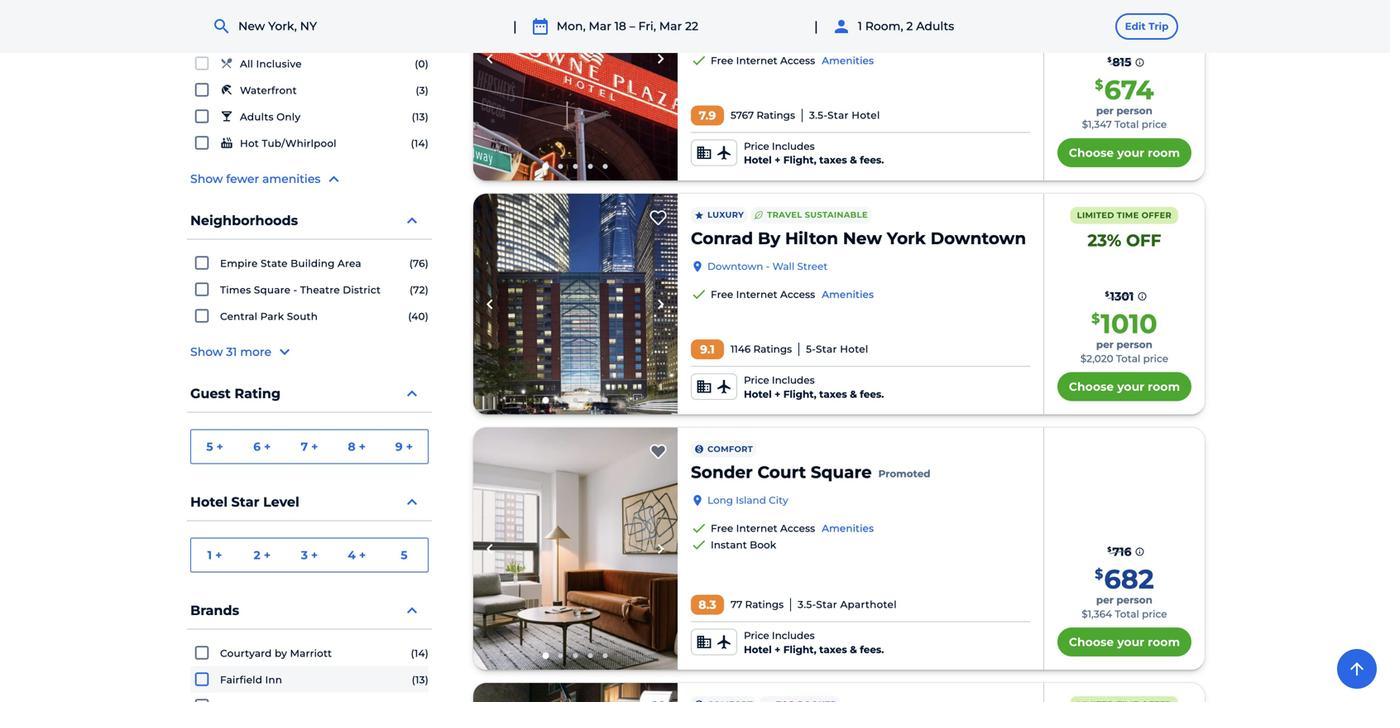 Task type: vqa. For each thing, say whether or not it's contained in the screenshot.
'Tab List'
no



Task type: locate. For each thing, give the bounding box(es) containing it.
person down 1301
[[1117, 339, 1153, 351]]

1 person from the top
[[1117, 105, 1153, 117]]

free internet access amenities up 5767 ratings
[[711, 55, 874, 67]]

per inside $ 674 per person $1,347 total price
[[1097, 105, 1114, 117]]

+ right 7
[[311, 440, 318, 454]]

3 taxes from the top
[[820, 644, 848, 656]]

2 vertical spatial free internet access amenities
[[711, 523, 874, 535]]

taxes down 5-star hotel
[[820, 388, 848, 400]]

star inside "dropdown button"
[[231, 494, 260, 510]]

0 vertical spatial price
[[1142, 119, 1168, 131]]

2 go to image #4 image from the top
[[588, 398, 593, 403]]

2 price includes hotel + flight, taxes & fees. from the top
[[744, 374, 885, 400]]

person for 674
[[1117, 105, 1153, 117]]

1 vertical spatial choose
[[1069, 380, 1115, 394]]

0 vertical spatial go to image #1 image
[[543, 163, 549, 170]]

2 right 1 + button
[[254, 548, 261, 562]]

1 vertical spatial flight,
[[784, 388, 817, 400]]

1 mar from the left
[[589, 19, 612, 33]]

per up the $2,020
[[1097, 339, 1114, 351]]

star left aparthotel
[[817, 599, 838, 611]]

0 horizontal spatial new
[[238, 19, 265, 33]]

price down 5767 ratings
[[744, 140, 770, 152]]

3.5- right '77 ratings'
[[798, 599, 817, 611]]

hotel
[[852, 109, 881, 121], [744, 154, 772, 166], [841, 343, 869, 355], [744, 388, 772, 400], [190, 494, 228, 510], [744, 644, 772, 656]]

go to image #1 image for conrad by hilton new york downtown
[[543, 397, 549, 404]]

star right 1146 ratings
[[816, 343, 838, 355]]

5 for 5
[[401, 548, 408, 562]]

1010
[[1101, 308, 1158, 340]]

3 access from the top
[[781, 523, 816, 535]]

2 vertical spatial price
[[1143, 608, 1168, 620]]

access for street
[[781, 289, 816, 301]]

0 vertical spatial amenities
[[822, 55, 874, 67]]

$ for 716
[[1108, 545, 1112, 553]]

choose your room down $1,364
[[1069, 635, 1181, 649]]

go to image #1 image for sonder court square
[[543, 652, 549, 659]]

fees. for 682
[[860, 644, 885, 656]]

1 fees. from the top
[[860, 154, 885, 166]]

1 amenities from the top
[[822, 55, 874, 67]]

3 go to image #5 image from the top
[[603, 653, 608, 658]]

0 vertical spatial ratings
[[757, 109, 796, 121]]

2 vertical spatial fees.
[[860, 644, 885, 656]]

2 property building image from the top
[[474, 194, 678, 414]]

new york, ny
[[238, 19, 317, 33]]

property building image
[[474, 0, 678, 180], [474, 194, 678, 414]]

guest
[[190, 385, 231, 401]]

per inside $ 682 per person $1,364 total price
[[1097, 594, 1114, 606]]

1 vertical spatial 2
[[254, 548, 261, 562]]

price inside $ 674 per person $1,347 total price
[[1142, 119, 1168, 131]]

3 free internet access amenities from the top
[[711, 523, 874, 535]]

2 inside "2 +" button
[[254, 548, 261, 562]]

room up offer
[[1149, 146, 1181, 160]]

2 vertical spatial your
[[1118, 635, 1145, 649]]

district down area
[[343, 284, 381, 296]]

mar left "18" on the top left of page
[[589, 19, 612, 33]]

1 vertical spatial &
[[850, 388, 858, 400]]

0 vertical spatial go to image #3 image
[[573, 164, 578, 169]]

+ inside "button"
[[264, 440, 271, 454]]

choose your room button for 1010
[[1058, 372, 1192, 401]]

2 vertical spatial flight,
[[784, 644, 817, 656]]

0 horizontal spatial times
[[220, 284, 251, 296]]

empire
[[220, 257, 258, 270]]

2 go to image #1 image from the top
[[543, 397, 549, 404]]

price down 1010
[[1144, 353, 1169, 365]]

1 vertical spatial price includes hotel + flight, taxes & fees.
[[744, 374, 885, 400]]

1 photo carousel region from the top
[[474, 0, 678, 180]]

2 room from the top
[[1149, 380, 1181, 394]]

1 horizontal spatial square
[[741, 26, 776, 38]]

0 vertical spatial downtown
[[931, 228, 1027, 248]]

go to image #3 image for sonder
[[573, 653, 578, 658]]

price
[[1142, 119, 1168, 131], [1144, 353, 1169, 365], [1143, 608, 1168, 620]]

your down $ 682 per person $1,364 total price
[[1118, 635, 1145, 649]]

total
[[1115, 119, 1140, 131], [1117, 353, 1141, 365], [1116, 608, 1140, 620]]

district
[[827, 26, 864, 38], [343, 284, 381, 296]]

includes down 5-
[[772, 374, 815, 386]]

3.5-
[[810, 109, 828, 121], [798, 599, 817, 611]]

internet for square
[[737, 55, 778, 67]]

access up 5767 ratings
[[781, 55, 816, 67]]

person inside $ 682 per person $1,364 total price
[[1117, 594, 1153, 606]]

ratings right 1146
[[754, 343, 792, 355]]

limited
[[1078, 210, 1115, 220]]

1 access from the top
[[781, 55, 816, 67]]

2 show from the top
[[190, 345, 223, 359]]

0 vertical spatial times
[[708, 26, 738, 38]]

price includes hotel + flight, taxes & fees. for 682
[[744, 630, 885, 656]]

person inside the $ 1010 per person $2,020 total price
[[1117, 339, 1153, 351]]

price inside $ 682 per person $1,364 total price
[[1143, 608, 1168, 620]]

go to image #4 image
[[588, 164, 593, 169], [588, 398, 593, 403], [588, 653, 593, 658]]

free for times square - theatre district
[[711, 55, 734, 67]]

per for 682
[[1097, 594, 1114, 606]]

31
[[226, 345, 237, 359]]

fees. down aparthotel
[[860, 644, 885, 656]]

adults
[[917, 19, 955, 33], [240, 111, 274, 123]]

1
[[858, 19, 863, 33], [208, 548, 212, 562]]

total right '$1,347'
[[1115, 119, 1140, 131]]

+ down '77 ratings'
[[775, 644, 781, 656]]

room for 1010
[[1149, 380, 1181, 394]]

$ inside $ 682 per person $1,364 total price
[[1095, 566, 1104, 582]]

|
[[513, 18, 517, 34], [815, 18, 819, 34]]

+ right 4
[[359, 548, 366, 562]]

2 vertical spatial -
[[294, 284, 298, 296]]

2 per from the top
[[1097, 339, 1114, 351]]

| left room,
[[815, 18, 819, 34]]

$2,020
[[1081, 353, 1114, 365]]

2 (13) from the top
[[412, 674, 429, 686]]

adults up hot
[[240, 111, 274, 123]]

$ left 716
[[1108, 545, 1112, 553]]

815
[[1113, 55, 1132, 69]]

7.9
[[699, 108, 716, 122]]

free internet access amenities down wall
[[711, 289, 874, 301]]

go to image #3 image
[[573, 164, 578, 169], [573, 398, 578, 403], [573, 653, 578, 658]]

access for theatre
[[781, 55, 816, 67]]

long island city
[[708, 494, 789, 506]]

mar
[[589, 19, 612, 33], [660, 19, 682, 33]]

choose your room button down '$1,347'
[[1058, 138, 1192, 167]]

choose down the $2,020
[[1069, 380, 1115, 394]]

price for 682
[[744, 630, 770, 642]]

ratings right the 77
[[746, 599, 784, 611]]

2 person from the top
[[1117, 339, 1153, 351]]

$ inside $ 815
[[1108, 56, 1112, 64]]

0 vertical spatial total
[[1115, 119, 1140, 131]]

1 vertical spatial your
[[1118, 380, 1145, 394]]

1 go to image #3 image from the top
[[573, 164, 578, 169]]

amenities for times square - theatre district
[[822, 55, 874, 67]]

1 your from the top
[[1118, 146, 1145, 160]]

1 free internet access amenities from the top
[[711, 55, 874, 67]]

0 vertical spatial -
[[779, 26, 783, 38]]

3
[[301, 548, 308, 562]]

2 vertical spatial per
[[1097, 594, 1114, 606]]

5-
[[807, 343, 816, 355]]

2 | from the left
[[815, 18, 819, 34]]

show for show fewer amenities
[[190, 172, 223, 186]]

taxes for 674
[[820, 154, 848, 166]]

+ left 3
[[264, 548, 271, 562]]

3 free from the top
[[711, 523, 734, 535]]

$ 1010 per person $2,020 total price
[[1081, 308, 1169, 365]]

1 vertical spatial access
[[781, 289, 816, 301]]

1 property building image from the top
[[474, 0, 678, 180]]

city
[[769, 494, 789, 506]]

1 horizontal spatial 5
[[401, 548, 408, 562]]

+ right 8
[[359, 440, 366, 454]]

1 horizontal spatial -
[[766, 260, 770, 272]]

2 go to image #5 image from the top
[[603, 398, 608, 403]]

1 choose your room from the top
[[1069, 146, 1181, 160]]

0 vertical spatial go to image #5 image
[[603, 164, 608, 169]]

times
[[708, 26, 738, 38], [220, 284, 251, 296]]

1 includes from the top
[[772, 140, 815, 152]]

3 choose your room from the top
[[1069, 635, 1181, 649]]

amenities for downtown - wall street
[[822, 289, 874, 301]]

2 vertical spatial total
[[1116, 608, 1140, 620]]

choose down $1,364
[[1069, 635, 1115, 649]]

5767
[[731, 109, 754, 121]]

island
[[736, 494, 767, 506]]

1 vertical spatial show
[[190, 345, 223, 359]]

choose your room button for 674
[[1058, 138, 1192, 167]]

0 vertical spatial free internet access amenities
[[711, 55, 874, 67]]

1 vertical spatial (13)
[[412, 674, 429, 686]]

3 price from the top
[[744, 630, 770, 642]]

choose your room for 682
[[1069, 635, 1181, 649]]

price down 1146 ratings
[[744, 374, 770, 386]]

price down 674
[[1142, 119, 1168, 131]]

2 vertical spatial go to image #2 image
[[558, 653, 563, 658]]

77
[[731, 599, 743, 611]]

+ for 3 +
[[311, 548, 318, 562]]

york
[[887, 228, 926, 248]]

flight, for 674
[[784, 154, 817, 166]]

0 horizontal spatial |
[[513, 18, 517, 34]]

total inside $ 674 per person $1,347 total price
[[1115, 119, 1140, 131]]

1 vertical spatial times
[[220, 284, 251, 296]]

1 vertical spatial 5
[[401, 548, 408, 562]]

sonder court square - promoted element
[[691, 461, 931, 484]]

$ left 674
[[1096, 76, 1104, 93]]

price includes hotel + flight, taxes & fees. down 3.5-star aparthotel
[[744, 630, 885, 656]]

downtown right york
[[931, 228, 1027, 248]]

your for 682
[[1118, 635, 1145, 649]]

0 vertical spatial internet
[[737, 55, 778, 67]]

show inside button
[[190, 172, 223, 186]]

show inside button
[[190, 345, 223, 359]]

0 vertical spatial show
[[190, 172, 223, 186]]

+ down 1146 ratings
[[775, 388, 781, 400]]

district left room,
[[827, 26, 864, 38]]

(14)
[[411, 137, 429, 149], [411, 647, 429, 659]]

5 left the '6'
[[206, 440, 213, 454]]

+ for 4 +
[[359, 548, 366, 562]]

only
[[277, 111, 301, 123]]

1 horizontal spatial 2
[[907, 19, 914, 33]]

go to image #2 image
[[558, 164, 563, 169], [558, 398, 563, 403], [558, 653, 563, 658]]

2 choose your room from the top
[[1069, 380, 1181, 394]]

1 choose your room button from the top
[[1058, 138, 1192, 167]]

empire state building area
[[220, 257, 362, 270]]

internet down "downtown - wall street"
[[737, 289, 778, 301]]

star left level
[[231, 494, 260, 510]]

1 vertical spatial price
[[744, 374, 770, 386]]

5 right 4 + button
[[401, 548, 408, 562]]

1 vertical spatial choose your room
[[1069, 380, 1181, 394]]

go to image #5 image for conrad by hilton new york downtown
[[603, 398, 608, 403]]

0 vertical spatial 1
[[858, 19, 863, 33]]

$ left 1010
[[1092, 310, 1101, 327]]

1 inside button
[[208, 548, 212, 562]]

courtyard
[[220, 647, 272, 659]]

theatre left room,
[[786, 26, 824, 38]]

6 +
[[253, 440, 271, 454]]

person inside $ 674 per person $1,347 total price
[[1117, 105, 1153, 117]]

1 horizontal spatial 1
[[858, 19, 863, 33]]

3 go to image #1 image from the top
[[543, 652, 549, 659]]

business
[[240, 32, 286, 44]]

| left mon,
[[513, 18, 517, 34]]

+ right the '6'
[[264, 440, 271, 454]]

go to image #1 image
[[543, 163, 549, 170], [543, 397, 549, 404], [543, 652, 549, 659]]

0 vertical spatial new
[[238, 19, 265, 33]]

0 vertical spatial &
[[850, 154, 858, 166]]

1 left "2 +"
[[208, 548, 212, 562]]

1 go to image #4 image from the top
[[588, 164, 593, 169]]

price for 682
[[1143, 608, 1168, 620]]

2 free internet access amenities from the top
[[711, 289, 874, 301]]

1 vertical spatial go to image #3 image
[[573, 398, 578, 403]]

photo carousel region
[[474, 0, 678, 180], [474, 194, 678, 414], [474, 428, 678, 670], [474, 683, 678, 702]]

show left fewer
[[190, 172, 223, 186]]

1 horizontal spatial |
[[815, 18, 819, 34]]

3 & from the top
[[850, 644, 858, 656]]

3 choose your room button from the top
[[1058, 628, 1192, 657]]

1 horizontal spatial mar
[[660, 19, 682, 33]]

1 internet from the top
[[737, 55, 778, 67]]

star for sonder
[[817, 599, 838, 611]]

1 & from the top
[[850, 154, 858, 166]]

ratings right 5767
[[757, 109, 796, 121]]

1 vertical spatial go to image #2 image
[[558, 398, 563, 403]]

3 go to image #4 image from the top
[[588, 653, 593, 658]]

4 +
[[348, 548, 366, 562]]

1 vertical spatial go to image #5 image
[[603, 398, 608, 403]]

1 room from the top
[[1149, 146, 1181, 160]]

23%
[[1088, 230, 1122, 250]]

includes down '77 ratings'
[[772, 630, 815, 642]]

access down "city"
[[781, 523, 816, 535]]

room down $ 682 per person $1,364 total price
[[1149, 635, 1181, 649]]

price inside the $ 1010 per person $2,020 total price
[[1144, 353, 1169, 365]]

0 vertical spatial go to image #2 image
[[558, 164, 563, 169]]

includes for 682
[[772, 630, 815, 642]]

0 vertical spatial price includes hotel + flight, taxes & fees.
[[744, 140, 885, 166]]

2 vertical spatial go to image #3 image
[[573, 653, 578, 658]]

hilton
[[786, 228, 839, 248]]

2 your from the top
[[1118, 380, 1145, 394]]

3 your from the top
[[1118, 635, 1145, 649]]

1146 ratings
[[731, 343, 792, 355]]

2 choose from the top
[[1069, 380, 1115, 394]]

1 vertical spatial new
[[843, 228, 883, 248]]

2 vertical spatial choose
[[1069, 635, 1115, 649]]

1 free from the top
[[711, 55, 734, 67]]

3 includes from the top
[[772, 630, 815, 642]]

star for conrad
[[816, 343, 838, 355]]

hotel inside hotel star level "dropdown button"
[[190, 494, 228, 510]]

1 vertical spatial district
[[343, 284, 381, 296]]

price includes hotel + flight, taxes & fees. down 3.5-star hotel
[[744, 140, 885, 166]]

0 vertical spatial (14)
[[411, 137, 429, 149]]

downtown down conrad
[[708, 260, 764, 272]]

2 internet from the top
[[737, 289, 778, 301]]

choose your room button
[[1058, 138, 1192, 167], [1058, 372, 1192, 401], [1058, 628, 1192, 657]]

0 horizontal spatial theatre
[[300, 284, 340, 296]]

choose for 1010
[[1069, 380, 1115, 394]]

3 room from the top
[[1149, 635, 1181, 649]]

room for 682
[[1149, 635, 1181, 649]]

1 vertical spatial 3.5-
[[798, 599, 817, 611]]

show left the '31'
[[190, 345, 223, 359]]

internet up 5767 ratings
[[737, 55, 778, 67]]

total inside $ 682 per person $1,364 total price
[[1116, 608, 1140, 620]]

5767 ratings
[[731, 109, 796, 121]]

choose down '$1,347'
[[1069, 146, 1115, 160]]

3 per from the top
[[1097, 594, 1114, 606]]

9 + button
[[381, 430, 428, 463]]

access down wall
[[781, 289, 816, 301]]

per inside the $ 1010 per person $2,020 total price
[[1097, 339, 1114, 351]]

& down 3.5-star hotel
[[850, 154, 858, 166]]

price down 682
[[1143, 608, 1168, 620]]

choose your room for 1010
[[1069, 380, 1181, 394]]

hotel star level
[[190, 494, 300, 510]]

$ left 1301
[[1106, 290, 1110, 298]]

0 vertical spatial includes
[[772, 140, 815, 152]]

free for downtown - wall street
[[711, 289, 734, 301]]

2 vertical spatial choose your room button
[[1058, 628, 1192, 657]]

new left york,
[[238, 19, 265, 33]]

free internet access amenities for theatre
[[711, 55, 874, 67]]

price includes hotel + flight, taxes & fees. down 5-
[[744, 374, 885, 400]]

2 access from the top
[[781, 289, 816, 301]]

4 photo carousel region from the top
[[474, 683, 678, 702]]

per up $1,364
[[1097, 594, 1114, 606]]

go to image #4 image for sonder court square
[[588, 653, 593, 658]]

image 1 of 5 image
[[474, 428, 678, 670]]

1 price includes hotel + flight, taxes & fees. from the top
[[744, 140, 885, 166]]

star right 5767 ratings
[[828, 109, 849, 121]]

show for show 31 more
[[190, 345, 223, 359]]

total right $1,364
[[1116, 608, 1140, 620]]

5-star hotel
[[807, 343, 869, 355]]

flight,
[[784, 154, 817, 166], [784, 388, 817, 400], [784, 644, 817, 656]]

3 person from the top
[[1117, 594, 1153, 606]]

$ inside $ 1301
[[1106, 290, 1110, 298]]

includes down 5767 ratings
[[772, 140, 815, 152]]

your down $ 674 per person $1,347 total price
[[1118, 146, 1145, 160]]

fees. down 5-star hotel
[[860, 388, 885, 400]]

0 vertical spatial adults
[[917, 19, 955, 33]]

flight, up travel
[[784, 154, 817, 166]]

limited time offer
[[1078, 210, 1173, 220]]

+ left the '6'
[[217, 440, 224, 454]]

$ inside $ 674 per person $1,347 total price
[[1096, 76, 1104, 93]]

$ inside $ 716
[[1108, 545, 1112, 553]]

1 vertical spatial includes
[[772, 374, 815, 386]]

go to image #5 image
[[603, 164, 608, 169], [603, 398, 608, 403], [603, 653, 608, 658]]

0 vertical spatial choose
[[1069, 146, 1115, 160]]

-
[[779, 26, 783, 38], [766, 260, 770, 272], [294, 284, 298, 296]]

0 vertical spatial price
[[744, 140, 770, 152]]

+ down 5767 ratings
[[775, 154, 781, 166]]

1 horizontal spatial times square - theatre district
[[708, 26, 864, 38]]

1 vertical spatial (14)
[[411, 647, 429, 659]]

amenities down room,
[[822, 55, 874, 67]]

1 horizontal spatial times
[[708, 26, 738, 38]]

3 go to image #3 image from the top
[[573, 653, 578, 658]]

1 horizontal spatial district
[[827, 26, 864, 38]]

mar left 22
[[660, 19, 682, 33]]

0 vertical spatial property building image
[[474, 0, 678, 180]]

total for 674
[[1115, 119, 1140, 131]]

internet up book
[[737, 523, 778, 535]]

includes
[[772, 140, 815, 152], [772, 374, 815, 386], [772, 630, 815, 642]]

1 vertical spatial choose your room button
[[1058, 372, 1192, 401]]

6
[[253, 440, 261, 454]]

1 vertical spatial free internet access amenities
[[711, 289, 874, 301]]

& down 3.5-star aparthotel
[[850, 644, 858, 656]]

1 go to image #5 image from the top
[[603, 164, 608, 169]]

23% off
[[1088, 230, 1162, 250]]

3 go to image #2 image from the top
[[558, 653, 563, 658]]

guest rating
[[190, 385, 281, 401]]

2 go to image #2 image from the top
[[558, 398, 563, 403]]

1 vertical spatial price
[[1144, 353, 1169, 365]]

amenities down sonder court square - promoted element
[[822, 523, 874, 535]]

2 vertical spatial access
[[781, 523, 816, 535]]

3 price includes hotel + flight, taxes & fees. from the top
[[744, 630, 885, 656]]

3 flight, from the top
[[784, 644, 817, 656]]

free up instant
[[711, 523, 734, 535]]

0 vertical spatial 3.5-
[[810, 109, 828, 121]]

show
[[190, 172, 223, 186], [190, 345, 223, 359]]

2 vertical spatial &
[[850, 644, 858, 656]]

choose your room button down $1,364
[[1058, 628, 1192, 657]]

2 & from the top
[[850, 388, 858, 400]]

square right 22
[[741, 26, 776, 38]]

+ right 3
[[311, 548, 318, 562]]

ratings for 682
[[746, 599, 784, 611]]

1 vertical spatial 1
[[208, 548, 212, 562]]

$ left 815
[[1108, 56, 1112, 64]]

flight, down '77 ratings'
[[784, 644, 817, 656]]

2 amenities from the top
[[822, 289, 874, 301]]

total inside the $ 1010 per person $2,020 total price
[[1117, 353, 1141, 365]]

1 left room,
[[858, 19, 863, 33]]

2 choose your room button from the top
[[1058, 372, 1192, 401]]

+ for 5 +
[[217, 440, 224, 454]]

1 per from the top
[[1097, 105, 1114, 117]]

square right court
[[811, 462, 872, 482]]

3 photo carousel region from the top
[[474, 428, 678, 670]]

1 + button
[[191, 539, 239, 572]]

taxes
[[820, 154, 848, 166], [820, 388, 848, 400], [820, 644, 848, 656]]

0 vertical spatial access
[[781, 55, 816, 67]]

times up central
[[220, 284, 251, 296]]

go to image #5 image for sonder court square
[[603, 653, 608, 658]]

trip
[[1149, 20, 1169, 32]]

choose for 674
[[1069, 146, 1115, 160]]

3 fees. from the top
[[860, 644, 885, 656]]

1 price from the top
[[744, 140, 770, 152]]

1 horizontal spatial downtown
[[931, 228, 1027, 248]]

1 vertical spatial square
[[254, 284, 291, 296]]

1 vertical spatial internet
[[737, 289, 778, 301]]

price includes hotel + flight, taxes & fees.
[[744, 140, 885, 166], [744, 374, 885, 400], [744, 630, 885, 656]]

adults right room,
[[917, 19, 955, 33]]

1 flight, from the top
[[784, 154, 817, 166]]

free internet access amenities down "city"
[[711, 523, 874, 535]]

choose your room down '$1,347'
[[1069, 146, 1181, 160]]

times square - theatre district
[[708, 26, 864, 38], [220, 284, 381, 296]]

1 choose from the top
[[1069, 146, 1115, 160]]

1 vertical spatial -
[[766, 260, 770, 272]]

1 show from the top
[[190, 172, 223, 186]]

2 free from the top
[[711, 289, 734, 301]]

& down 5-star hotel
[[850, 388, 858, 400]]

1 vertical spatial amenities
[[822, 289, 874, 301]]

2 fees. from the top
[[860, 388, 885, 400]]

per up '$1,347'
[[1097, 105, 1114, 117]]

choose your room button down the $2,020
[[1058, 372, 1192, 401]]

$ left 682
[[1095, 566, 1104, 582]]

free internet access amenities for street
[[711, 289, 874, 301]]

square
[[741, 26, 776, 38], [254, 284, 291, 296], [811, 462, 872, 482]]

5
[[206, 440, 213, 454], [401, 548, 408, 562]]

theatre down building
[[300, 284, 340, 296]]

3 choose from the top
[[1069, 635, 1115, 649]]

1 vertical spatial person
[[1117, 339, 1153, 351]]

2 go to image #3 image from the top
[[573, 398, 578, 403]]

0 vertical spatial per
[[1097, 105, 1114, 117]]

1 | from the left
[[513, 18, 517, 34]]

$ inside the $ 1010 per person $2,020 total price
[[1092, 310, 1101, 327]]

0 vertical spatial room
[[1149, 146, 1181, 160]]

0 vertical spatial choose your room
[[1069, 146, 1181, 160]]

total right the $2,020
[[1117, 353, 1141, 365]]

area
[[338, 257, 362, 270]]

2 vertical spatial choose your room
[[1069, 635, 1181, 649]]

5 for 5 +
[[206, 440, 213, 454]]

0 horizontal spatial square
[[254, 284, 291, 296]]

2 right room,
[[907, 19, 914, 33]]

(13)
[[412, 111, 429, 123], [412, 674, 429, 686]]

1 taxes from the top
[[820, 154, 848, 166]]

0 vertical spatial fees.
[[860, 154, 885, 166]]

$
[[1108, 56, 1112, 64], [1096, 76, 1104, 93], [1106, 290, 1110, 298], [1092, 310, 1101, 327], [1108, 545, 1112, 553], [1095, 566, 1104, 582]]

8
[[348, 440, 356, 454]]

2 mar from the left
[[660, 19, 682, 33]]

center
[[289, 32, 324, 44]]

new down sustainable
[[843, 228, 883, 248]]

fees. for 674
[[860, 154, 885, 166]]

flight, down 5-
[[784, 388, 817, 400]]

0 horizontal spatial 1
[[208, 548, 212, 562]]

1 horizontal spatial new
[[843, 228, 883, 248]]

8 +
[[348, 440, 366, 454]]

price includes hotel + flight, taxes & fees. for 674
[[744, 140, 885, 166]]

2 vertical spatial person
[[1117, 594, 1153, 606]]

1 vertical spatial go to image #1 image
[[543, 397, 549, 404]]



Task type: describe. For each thing, give the bounding box(es) containing it.
$1,364
[[1082, 608, 1113, 620]]

0 horizontal spatial downtown
[[708, 260, 764, 272]]

choose your room for 674
[[1069, 146, 1181, 160]]

2 taxes from the top
[[820, 388, 848, 400]]

all
[[240, 58, 253, 70]]

$ for 815
[[1108, 56, 1112, 64]]

per for 1010
[[1097, 339, 1114, 351]]

level
[[263, 494, 300, 510]]

per for 674
[[1097, 105, 1114, 117]]

includes for 674
[[772, 140, 815, 152]]

price for 1010
[[1144, 353, 1169, 365]]

total for 682
[[1116, 608, 1140, 620]]

2 horizontal spatial -
[[779, 26, 783, 38]]

edit trip
[[1126, 20, 1169, 32]]

mon,
[[557, 19, 586, 33]]

$ 815
[[1108, 55, 1132, 69]]

0 vertical spatial theatre
[[786, 26, 824, 38]]

1 vertical spatial adults
[[240, 111, 274, 123]]

2 price from the top
[[744, 374, 770, 386]]

time
[[1118, 210, 1140, 220]]

go to image #2 image for conrad by hilton new york downtown
[[558, 398, 563, 403]]

3 amenities from the top
[[822, 523, 874, 535]]

hot tub/whirlpool
[[240, 138, 337, 150]]

price for 674
[[1142, 119, 1168, 131]]

wall
[[773, 260, 795, 272]]

business center
[[240, 32, 324, 44]]

$1,347
[[1083, 119, 1113, 131]]

fairfield
[[220, 674, 263, 686]]

1146
[[731, 343, 751, 355]]

fewer
[[226, 172, 259, 186]]

+ for 1 +
[[215, 548, 222, 562]]

neighborhoods button
[[187, 202, 432, 240]]

(76)
[[410, 257, 429, 270]]

(40)
[[408, 310, 429, 322]]

3.5-star hotel
[[810, 109, 881, 121]]

+ for 8 +
[[359, 440, 366, 454]]

travel
[[768, 210, 803, 220]]

3.5- for 682
[[798, 599, 817, 611]]

1 (13) from the top
[[412, 111, 429, 123]]

1 +
[[208, 548, 222, 562]]

(0)
[[415, 58, 429, 70]]

taxes for 682
[[820, 644, 848, 656]]

fri,
[[639, 19, 657, 33]]

comfort
[[708, 444, 754, 454]]

+ for 6 +
[[264, 440, 271, 454]]

long
[[708, 494, 734, 506]]

0 vertical spatial 2
[[907, 19, 914, 33]]

go to image #3 image for conrad
[[573, 398, 578, 403]]

total for 1010
[[1117, 353, 1141, 365]]

inn
[[265, 674, 282, 686]]

offer
[[1142, 210, 1173, 220]]

go to image #4 image for conrad by hilton new york downtown
[[588, 398, 593, 403]]

1 for 1 +
[[208, 548, 212, 562]]

state
[[261, 257, 288, 270]]

show 31 more button
[[190, 342, 429, 362]]

hotel star level button
[[187, 484, 432, 521]]

$ 1301
[[1106, 289, 1135, 303]]

$ for 682
[[1095, 566, 1104, 582]]

more
[[240, 345, 272, 359]]

& for 682
[[850, 644, 858, 656]]

amenities
[[262, 172, 321, 186]]

3 internet from the top
[[737, 523, 778, 535]]

internet for -
[[737, 289, 778, 301]]

18
[[615, 19, 627, 33]]

edit
[[1126, 20, 1147, 32]]

$ for 1301
[[1106, 290, 1110, 298]]

adults only
[[240, 111, 301, 123]]

price for 674
[[744, 140, 770, 152]]

inclusive
[[256, 58, 302, 70]]

sonder
[[691, 462, 753, 482]]

3 +
[[301, 548, 318, 562]]

1 vertical spatial ratings
[[754, 343, 792, 355]]

choose for 682
[[1069, 635, 1115, 649]]

instant book
[[711, 539, 777, 551]]

conrad by hilton new york downtown
[[691, 228, 1027, 248]]

2 vertical spatial square
[[811, 462, 872, 482]]

instant
[[711, 539, 748, 551]]

central park south
[[220, 310, 318, 322]]

674
[[1105, 74, 1155, 106]]

$ 682 per person $1,364 total price
[[1082, 563, 1168, 620]]

room for 674
[[1149, 146, 1181, 160]]

brands button
[[187, 592, 432, 630]]

77 ratings
[[731, 599, 784, 611]]

by
[[275, 647, 287, 659]]

your for 674
[[1118, 146, 1145, 160]]

$ for 1010
[[1092, 310, 1101, 327]]

park
[[260, 310, 284, 322]]

2 photo carousel region from the top
[[474, 194, 678, 414]]

star for times
[[828, 109, 849, 121]]

ny
[[300, 19, 317, 33]]

+ for 7 +
[[311, 440, 318, 454]]

aparthotel
[[841, 599, 897, 611]]

1 go to image #2 image from the top
[[558, 164, 563, 169]]

1301
[[1111, 289, 1135, 303]]

1 room, 2 adults
[[858, 19, 955, 33]]

person for 1010
[[1117, 339, 1153, 351]]

0 vertical spatial times square - theatre district
[[708, 26, 864, 38]]

716
[[1113, 545, 1132, 559]]

2 + button
[[239, 539, 286, 572]]

5 + button
[[191, 430, 239, 463]]

mon, mar 18 – fri, mar 22
[[557, 19, 699, 33]]

1 vertical spatial times square - theatre district
[[220, 284, 381, 296]]

1 go to image #1 image from the top
[[543, 163, 549, 170]]

2 flight, from the top
[[784, 388, 817, 400]]

4
[[348, 548, 356, 562]]

luxury
[[708, 210, 744, 220]]

+ for 2 +
[[264, 548, 271, 562]]

3 + button
[[286, 539, 333, 572]]

| for 1 room, 2 adults
[[815, 18, 819, 34]]

2 includes from the top
[[772, 374, 815, 386]]

fairfield inn
[[220, 674, 282, 686]]

neighborhoods
[[190, 212, 298, 228]]

+ for 9 +
[[406, 440, 413, 454]]

show 31 more
[[190, 345, 272, 359]]

rating
[[235, 385, 281, 401]]

9
[[396, 440, 403, 454]]

682
[[1105, 563, 1155, 595]]

by
[[758, 228, 781, 248]]

show fewer amenities
[[190, 172, 321, 186]]

–
[[630, 19, 636, 33]]

book
[[750, 539, 777, 551]]

ratings for 674
[[757, 109, 796, 121]]

travel sustainable
[[768, 210, 868, 220]]

your for 1010
[[1118, 380, 1145, 394]]

property building image for conrad go to image #3
[[474, 194, 678, 414]]

person for 682
[[1117, 594, 1153, 606]]

3.5- for 674
[[810, 109, 828, 121]]

marriott
[[290, 647, 332, 659]]

7 + button
[[286, 430, 333, 463]]

(72)
[[410, 284, 429, 296]]

flight, for 682
[[784, 644, 817, 656]]

& for 674
[[850, 154, 858, 166]]

1 horizontal spatial adults
[[917, 19, 955, 33]]

$ for 674
[[1096, 76, 1104, 93]]

go to image #2 image for sonder court square
[[558, 653, 563, 658]]

22
[[686, 19, 699, 33]]

9 +
[[396, 440, 413, 454]]

waterfront
[[240, 85, 297, 97]]

$ 674 per person $1,347 total price
[[1083, 74, 1168, 131]]

south
[[287, 310, 318, 322]]

| for mon, mar 18 – fri, mar 22
[[513, 18, 517, 34]]

1 (14) from the top
[[411, 137, 429, 149]]

sonder court square
[[691, 462, 872, 482]]

downtown - wall street
[[708, 260, 828, 272]]

sustainable
[[805, 210, 868, 220]]

0 vertical spatial district
[[827, 26, 864, 38]]

room,
[[866, 19, 904, 33]]

choose your room button for 682
[[1058, 628, 1192, 657]]

6 + button
[[239, 430, 286, 463]]

1 for 1 room, 2 adults
[[858, 19, 863, 33]]

hot
[[240, 138, 259, 150]]

york,
[[268, 19, 297, 33]]

2 (14) from the top
[[411, 647, 429, 659]]

conrad
[[691, 228, 754, 248]]

property building image for 3rd go to image #3 from the bottom
[[474, 0, 678, 180]]

conrad by hilton new york downtown element
[[691, 227, 1027, 250]]



